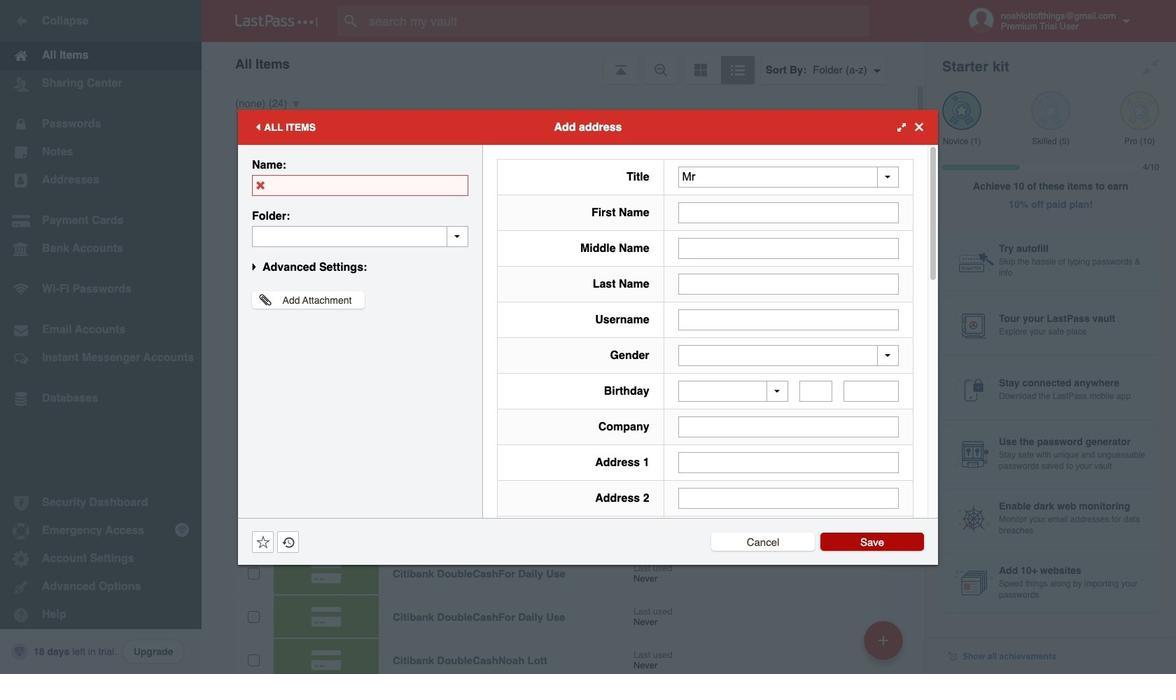 Task type: describe. For each thing, give the bounding box(es) containing it.
vault options navigation
[[202, 42, 926, 84]]

new item navigation
[[859, 617, 912, 674]]

new item image
[[879, 635, 888, 645]]

main navigation navigation
[[0, 0, 202, 674]]

lastpass image
[[235, 15, 318, 27]]



Task type: locate. For each thing, give the bounding box(es) containing it.
dialog
[[238, 110, 938, 674]]

None text field
[[252, 226, 468, 247], [678, 238, 899, 259], [678, 273, 899, 294], [678, 488, 899, 509], [252, 226, 468, 247], [678, 238, 899, 259], [678, 273, 899, 294], [678, 488, 899, 509]]

None text field
[[252, 175, 468, 196], [678, 202, 899, 223], [678, 309, 899, 330], [800, 381, 833, 402], [844, 381, 899, 402], [678, 417, 899, 438], [678, 452, 899, 473], [252, 175, 468, 196], [678, 202, 899, 223], [678, 309, 899, 330], [800, 381, 833, 402], [844, 381, 899, 402], [678, 417, 899, 438], [678, 452, 899, 473]]

Search search field
[[337, 6, 897, 36]]

search my vault text field
[[337, 6, 897, 36]]



